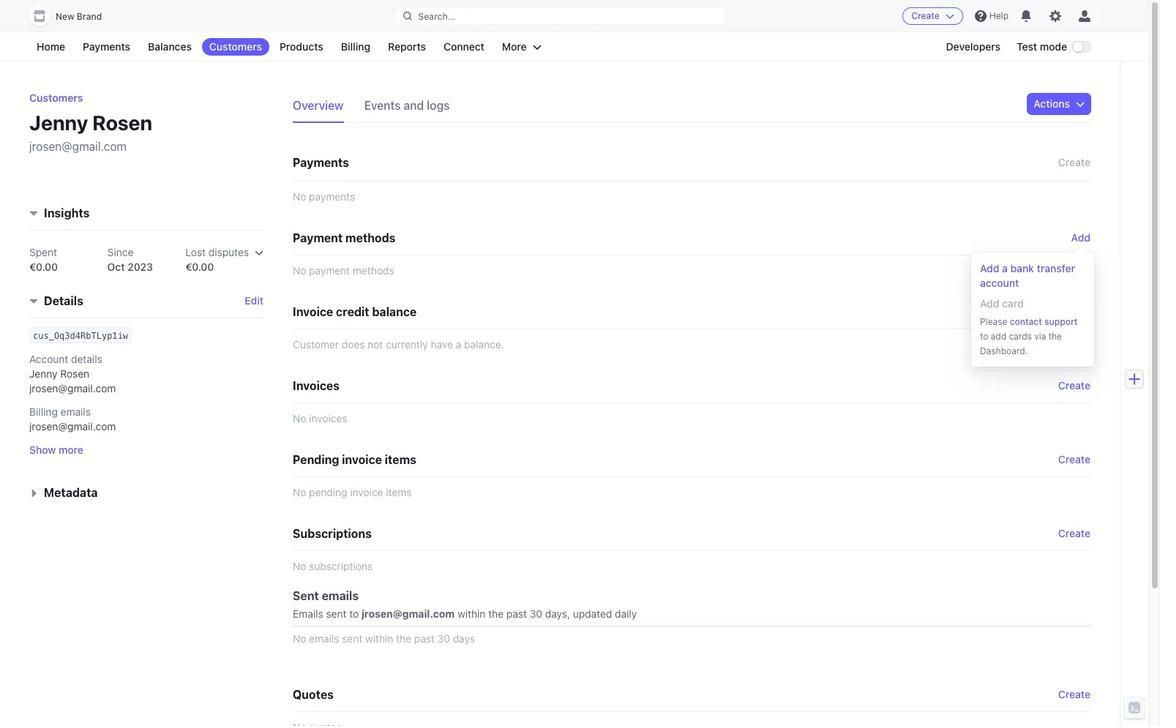 Task type: describe. For each thing, give the bounding box(es) containing it.
sent
[[293, 589, 319, 603]]

balance inside button
[[1053, 305, 1091, 318]]

overview
[[293, 99, 344, 112]]

details
[[44, 295, 83, 308]]

contact support link
[[1010, 316, 1078, 327]]

brand
[[77, 11, 102, 22]]

0 horizontal spatial past
[[414, 633, 435, 645]]

subscriptions
[[309, 560, 373, 573]]

overview button
[[293, 94, 353, 123]]

balance.
[[464, 338, 504, 351]]

spent €0.00
[[29, 246, 58, 273]]

no for invoices
[[293, 412, 306, 425]]

invoices
[[309, 412, 347, 425]]

account
[[980, 277, 1019, 289]]

oct
[[107, 261, 125, 273]]

a inside "add a bank transfer account"
[[1002, 262, 1008, 275]]

payment
[[309, 264, 350, 277]]

emails for sent emails
[[322, 589, 359, 603]]

add button
[[1072, 231, 1091, 245]]

connect link
[[436, 38, 492, 56]]

0 vertical spatial customers link
[[202, 38, 269, 56]]

quotes
[[293, 688, 334, 701]]

products
[[280, 40, 323, 53]]

subscriptions
[[293, 527, 372, 540]]

no emails sent within the past 30 days
[[293, 633, 475, 645]]

days,
[[545, 608, 570, 620]]

help button
[[969, 4, 1015, 28]]

search…
[[418, 11, 455, 22]]

adjust
[[1019, 305, 1050, 318]]

jrosen@gmail.com inside sent emails emails sent to jrosen@gmail.com within the past 30 days, updated daily
[[362, 608, 455, 620]]

payment methods
[[293, 231, 396, 245]]

lost disputes
[[186, 246, 249, 259]]

sent emails emails sent to jrosen@gmail.com within the past 30 days, updated daily
[[293, 589, 637, 620]]

more
[[59, 444, 83, 456]]

payment
[[293, 231, 343, 245]]

events and logs
[[364, 99, 450, 112]]

show
[[29, 444, 56, 456]]

pending
[[293, 453, 339, 466]]

billing link
[[334, 38, 378, 56]]

show more
[[29, 444, 83, 456]]

help
[[990, 10, 1009, 21]]

insights button
[[23, 199, 90, 222]]

home
[[37, 40, 65, 53]]

reports link
[[381, 38, 433, 56]]

0 horizontal spatial the
[[396, 633, 412, 645]]

products link
[[272, 38, 331, 56]]

metadata
[[44, 486, 98, 500]]

actions button
[[1028, 94, 1091, 114]]

sent inside sent emails emails sent to jrosen@gmail.com within the past 30 days, updated daily
[[326, 608, 347, 620]]

payments inside "link"
[[83, 40, 130, 53]]

no invoices
[[293, 412, 347, 425]]

1 balance from the left
[[372, 305, 417, 318]]

add a bank transfer account button
[[974, 258, 1092, 294]]

cus_oq3d4rbtlyp1iw
[[33, 331, 128, 342]]

events and logs button
[[364, 94, 459, 123]]

1 vertical spatial 30
[[438, 633, 450, 645]]

daily
[[615, 608, 637, 620]]

the inside sent emails emails sent to jrosen@gmail.com within the past 30 days, updated daily
[[489, 608, 504, 620]]

0 horizontal spatial within
[[365, 633, 393, 645]]

create button for subscriptions
[[1059, 526, 1091, 541]]

1 horizontal spatial payments
[[293, 156, 349, 169]]

add
[[991, 331, 1007, 342]]

svg image
[[1076, 100, 1085, 108]]

1 vertical spatial a
[[456, 338, 461, 351]]

jenny inside account details jenny rosen jrosen@gmail.com
[[29, 368, 57, 380]]

1 vertical spatial customers link
[[29, 92, 83, 104]]

add a bank transfer account
[[980, 262, 1075, 289]]

payments
[[309, 190, 355, 203]]

test
[[1017, 40, 1038, 53]]

events
[[364, 99, 401, 112]]

account details jenny rosen jrosen@gmail.com
[[29, 353, 116, 395]]

bank
[[1011, 262, 1034, 275]]

more
[[502, 40, 527, 53]]

no for payment methods
[[293, 264, 306, 277]]

does
[[342, 338, 365, 351]]

transfer
[[1037, 262, 1075, 275]]

dashboard.
[[980, 346, 1028, 357]]

add for add card please contact support to add cards via the dashboard.
[[980, 297, 1000, 310]]

pending invoice items
[[293, 453, 417, 466]]

jenny inside customers jenny rosen jrosen@gmail.com
[[29, 111, 88, 135]]

invoices
[[293, 379, 340, 392]]

payments link
[[75, 38, 138, 56]]

balances link
[[141, 38, 199, 56]]

jrosen@gmail.com up more
[[29, 421, 116, 433]]

no for payments
[[293, 190, 306, 203]]

mode
[[1040, 40, 1067, 53]]

add for add
[[1072, 231, 1091, 244]]

0 vertical spatial invoice
[[342, 453, 382, 466]]

rosen inside account details jenny rosen jrosen@gmail.com
[[60, 368, 89, 380]]

to inside add card please contact support to add cards via the dashboard.
[[980, 331, 989, 342]]

no subscriptions
[[293, 560, 373, 573]]

jrosen@gmail.com up billing emails jrosen@gmail.com
[[29, 383, 116, 395]]

customer
[[293, 338, 339, 351]]

not
[[368, 338, 383, 351]]

support
[[1045, 316, 1078, 327]]

Search… text field
[[395, 7, 725, 25]]



Task type: locate. For each thing, give the bounding box(es) containing it.
tab list containing overview
[[293, 94, 470, 123]]

0 vertical spatial 30
[[530, 608, 543, 620]]

have
[[431, 338, 453, 351]]

6 no from the top
[[293, 633, 306, 645]]

0 horizontal spatial 30
[[438, 633, 450, 645]]

actions
[[1034, 97, 1070, 110]]

disputes
[[209, 246, 249, 259]]

jrosen@gmail.com up no emails sent within the past 30 days
[[362, 608, 455, 620]]

0 vertical spatial jenny
[[29, 111, 88, 135]]

the left days,
[[489, 608, 504, 620]]

add card please contact support to add cards via the dashboard.
[[980, 297, 1078, 357]]

customers down home link
[[29, 92, 83, 104]]

no left payments
[[293, 190, 306, 203]]

billing left reports
[[341, 40, 370, 53]]

Search… search field
[[395, 7, 725, 25]]

0 vertical spatial the
[[1049, 331, 1062, 342]]

emails down account details jenny rosen jrosen@gmail.com
[[60, 406, 91, 418]]

0 vertical spatial methods
[[346, 231, 396, 245]]

emails down subscriptions
[[322, 589, 359, 603]]

1 no from the top
[[293, 190, 306, 203]]

1 horizontal spatial a
[[1002, 262, 1008, 275]]

reports
[[388, 40, 426, 53]]

billing emails jrosen@gmail.com
[[29, 406, 116, 433]]

rosen
[[92, 111, 152, 135], [60, 368, 89, 380]]

no up 'sent'
[[293, 560, 306, 573]]

2 no from the top
[[293, 264, 306, 277]]

to up no emails sent within the past 30 days
[[349, 608, 359, 620]]

developers link
[[939, 38, 1008, 56]]

contact
[[1010, 316, 1042, 327]]

create button for payments
[[1059, 152, 1091, 173]]

to inside sent emails emails sent to jrosen@gmail.com within the past 30 days, updated daily
[[349, 608, 359, 620]]

1 jenny from the top
[[29, 111, 88, 135]]

customers for customers
[[209, 40, 262, 53]]

0 horizontal spatial to
[[349, 608, 359, 620]]

2 €0.00 from the left
[[186, 261, 214, 273]]

rosen inside customers jenny rosen jrosen@gmail.com
[[92, 111, 152, 135]]

create link for quotes
[[1059, 687, 1091, 702]]

create link for invoices
[[1059, 379, 1091, 393]]

developers
[[946, 40, 1001, 53]]

1 vertical spatial the
[[489, 608, 504, 620]]

2023
[[128, 261, 153, 273]]

5 no from the top
[[293, 560, 306, 573]]

jrosen@gmail.com inside customers jenny rosen jrosen@gmail.com
[[29, 140, 127, 153]]

a up account at top
[[1002, 262, 1008, 275]]

past left days
[[414, 633, 435, 645]]

no for pending invoice items
[[293, 486, 306, 499]]

a
[[1002, 262, 1008, 275], [456, 338, 461, 351]]

edit button
[[245, 294, 264, 309]]

customers inside customers jenny rosen jrosen@gmail.com
[[29, 92, 83, 104]]

details button
[[23, 287, 83, 310]]

0 horizontal spatial balance
[[372, 305, 417, 318]]

customer does not currently have a balance.
[[293, 338, 504, 351]]

1 vertical spatial create link
[[1059, 687, 1091, 702]]

1 vertical spatial payments
[[293, 156, 349, 169]]

cus_oq3d4rbtlyp1iw button
[[33, 328, 128, 343]]

customers link left products link
[[202, 38, 269, 56]]

0 vertical spatial past
[[507, 608, 527, 620]]

1 horizontal spatial customers link
[[202, 38, 269, 56]]

4 no from the top
[[293, 486, 306, 499]]

spent
[[29, 246, 57, 259]]

the inside add card please contact support to add cards via the dashboard.
[[1049, 331, 1062, 342]]

1 vertical spatial past
[[414, 633, 435, 645]]

add up 'transfer'
[[1072, 231, 1091, 244]]

emails down the emails
[[309, 633, 339, 645]]

more button
[[495, 38, 549, 56]]

the left days
[[396, 633, 412, 645]]

customers left products
[[209, 40, 262, 53]]

3 no from the top
[[293, 412, 306, 425]]

0 vertical spatial items
[[385, 453, 417, 466]]

via
[[1035, 331, 1046, 342]]

create
[[912, 10, 940, 21], [1059, 156, 1091, 168], [1059, 379, 1091, 392], [1059, 453, 1091, 466], [1059, 527, 1091, 540], [1059, 688, 1091, 701]]

2 jenny from the top
[[29, 368, 57, 380]]

add inside "add a bank transfer account"
[[980, 262, 1000, 275]]

2 horizontal spatial the
[[1049, 331, 1062, 342]]

1 vertical spatial emails
[[322, 589, 359, 603]]

add for add a bank transfer account
[[980, 262, 1000, 275]]

invoice
[[293, 305, 333, 318]]

items down pending invoice items
[[386, 486, 412, 499]]

no left invoices
[[293, 412, 306, 425]]

0 vertical spatial emails
[[60, 406, 91, 418]]

past inside sent emails emails sent to jrosen@gmail.com within the past 30 days, updated daily
[[507, 608, 527, 620]]

1 vertical spatial jenny
[[29, 368, 57, 380]]

days
[[453, 633, 475, 645]]

invoice down pending invoice items
[[350, 486, 383, 499]]

0 vertical spatial payments
[[83, 40, 130, 53]]

30 left days,
[[530, 608, 543, 620]]

within
[[458, 608, 486, 620], [365, 633, 393, 645]]

1 vertical spatial customers
[[29, 92, 83, 104]]

insights
[[44, 207, 90, 220]]

1 vertical spatial billing
[[29, 406, 58, 418]]

credit
[[336, 305, 369, 318]]

billing inside billing emails jrosen@gmail.com
[[29, 406, 58, 418]]

1 horizontal spatial within
[[458, 608, 486, 620]]

0 vertical spatial within
[[458, 608, 486, 620]]

create button for pending invoice items
[[1059, 452, 1091, 467]]

connect
[[444, 40, 485, 53]]

and
[[404, 99, 424, 112]]

2 vertical spatial emails
[[309, 633, 339, 645]]

the right via
[[1049, 331, 1062, 342]]

add up account at top
[[980, 262, 1000, 275]]

2 vertical spatial the
[[396, 633, 412, 645]]

billing for billing
[[341, 40, 370, 53]]

new brand button
[[29, 6, 117, 26]]

no left "pending"
[[293, 486, 306, 499]]

1 horizontal spatial €0.00
[[186, 261, 214, 273]]

emails inside sent emails emails sent to jrosen@gmail.com within the past 30 days, updated daily
[[322, 589, 359, 603]]

cards
[[1009, 331, 1032, 342]]

30 left days
[[438, 633, 450, 645]]

balances
[[148, 40, 192, 53]]

0 vertical spatial add
[[1072, 231, 1091, 244]]

tab list
[[293, 94, 470, 123]]

0 vertical spatial to
[[980, 331, 989, 342]]

past
[[507, 608, 527, 620], [414, 633, 435, 645]]

0 horizontal spatial €0.00
[[29, 261, 58, 273]]

logs
[[427, 99, 450, 112]]

within inside sent emails emails sent to jrosen@gmail.com within the past 30 days, updated daily
[[458, 608, 486, 620]]

1 horizontal spatial billing
[[341, 40, 370, 53]]

adjust balance
[[1019, 305, 1091, 318]]

30
[[530, 608, 543, 620], [438, 633, 450, 645]]

a right have
[[456, 338, 461, 351]]

payments down brand on the top left of the page
[[83, 40, 130, 53]]

emails inside billing emails jrosen@gmail.com
[[60, 406, 91, 418]]

show more button
[[29, 443, 83, 458]]

1 vertical spatial add
[[980, 262, 1000, 275]]

0 horizontal spatial rosen
[[60, 368, 89, 380]]

payments
[[83, 40, 130, 53], [293, 156, 349, 169]]

1 vertical spatial methods
[[353, 264, 394, 277]]

1 horizontal spatial 30
[[530, 608, 543, 620]]

no for subscriptions
[[293, 560, 306, 573]]

create link
[[1059, 379, 1091, 393], [1059, 687, 1091, 702]]

methods down payment methods
[[353, 264, 394, 277]]

0 horizontal spatial customers
[[29, 92, 83, 104]]

account
[[29, 353, 68, 366]]

emails for billing emails
[[60, 406, 91, 418]]

balance
[[372, 305, 417, 318], [1053, 305, 1091, 318]]

the
[[1049, 331, 1062, 342], [489, 608, 504, 620], [396, 633, 412, 645]]

2 vertical spatial add
[[980, 297, 1000, 310]]

card
[[1002, 297, 1024, 310]]

1 horizontal spatial balance
[[1053, 305, 1091, 318]]

no pending invoice items
[[293, 486, 412, 499]]

1 vertical spatial invoice
[[350, 486, 383, 499]]

payments up the no payments
[[293, 156, 349, 169]]

no down the emails
[[293, 633, 306, 645]]

metadata button
[[23, 478, 98, 502]]

€0.00
[[29, 261, 58, 273], [186, 261, 214, 273]]

0 vertical spatial rosen
[[92, 111, 152, 135]]

0 horizontal spatial payments
[[83, 40, 130, 53]]

0 vertical spatial customers
[[209, 40, 262, 53]]

0 vertical spatial a
[[1002, 262, 1008, 275]]

0 vertical spatial billing
[[341, 40, 370, 53]]

1 vertical spatial within
[[365, 633, 393, 645]]

edit
[[245, 295, 264, 307]]

0 vertical spatial sent
[[326, 608, 347, 620]]

add up please
[[980, 297, 1000, 310]]

updated
[[573, 608, 612, 620]]

1 horizontal spatial past
[[507, 608, 527, 620]]

billing for billing emails jrosen@gmail.com
[[29, 406, 58, 418]]

1 vertical spatial to
[[349, 608, 359, 620]]

invoice up no pending invoice items
[[342, 453, 382, 466]]

€0.00 down lost
[[186, 261, 214, 273]]

add inside add card please contact support to add cards via the dashboard.
[[980, 297, 1000, 310]]

methods
[[346, 231, 396, 245], [353, 264, 394, 277]]

balance right adjust
[[1053, 305, 1091, 318]]

1 vertical spatial sent
[[342, 633, 363, 645]]

pending
[[309, 486, 347, 499]]

1 vertical spatial items
[[386, 486, 412, 499]]

2 balance from the left
[[1053, 305, 1091, 318]]

1 vertical spatial rosen
[[60, 368, 89, 380]]

no payments
[[293, 190, 355, 203]]

1 create link from the top
[[1059, 379, 1091, 393]]

billing up show
[[29, 406, 58, 418]]

0 vertical spatial create link
[[1059, 379, 1091, 393]]

balance up customer does not currently have a balance.
[[372, 305, 417, 318]]

past left days,
[[507, 608, 527, 620]]

1 €0.00 from the left
[[29, 261, 58, 273]]

customers for customers jenny rosen jrosen@gmail.com
[[29, 92, 83, 104]]

0 horizontal spatial customers link
[[29, 92, 83, 104]]

sent
[[326, 608, 347, 620], [342, 633, 363, 645]]

new
[[56, 11, 74, 22]]

30 inside sent emails emails sent to jrosen@gmail.com within the past 30 days, updated daily
[[530, 608, 543, 620]]

1 horizontal spatial customers
[[209, 40, 262, 53]]

0 horizontal spatial a
[[456, 338, 461, 351]]

€0.00 down spent
[[29, 261, 58, 273]]

to left add
[[980, 331, 989, 342]]

0 horizontal spatial billing
[[29, 406, 58, 418]]

customers link down home link
[[29, 92, 83, 104]]

methods up no payment methods
[[346, 231, 396, 245]]

1 horizontal spatial to
[[980, 331, 989, 342]]

no left "payment"
[[293, 264, 306, 277]]

1 horizontal spatial the
[[489, 608, 504, 620]]

items up no pending invoice items
[[385, 453, 417, 466]]

invoice credit balance
[[293, 305, 417, 318]]

customers
[[209, 40, 262, 53], [29, 92, 83, 104]]

home link
[[29, 38, 73, 56]]

jrosen@gmail.com up insights dropdown button
[[29, 140, 127, 153]]

2 create link from the top
[[1059, 687, 1091, 702]]

emails
[[293, 608, 323, 620]]

no payment methods
[[293, 264, 394, 277]]

1 horizontal spatial rosen
[[92, 111, 152, 135]]

to
[[980, 331, 989, 342], [349, 608, 359, 620]]

since
[[107, 246, 133, 259]]



Task type: vqa. For each thing, say whether or not it's contained in the screenshot.
5th No from the bottom of the page
yes



